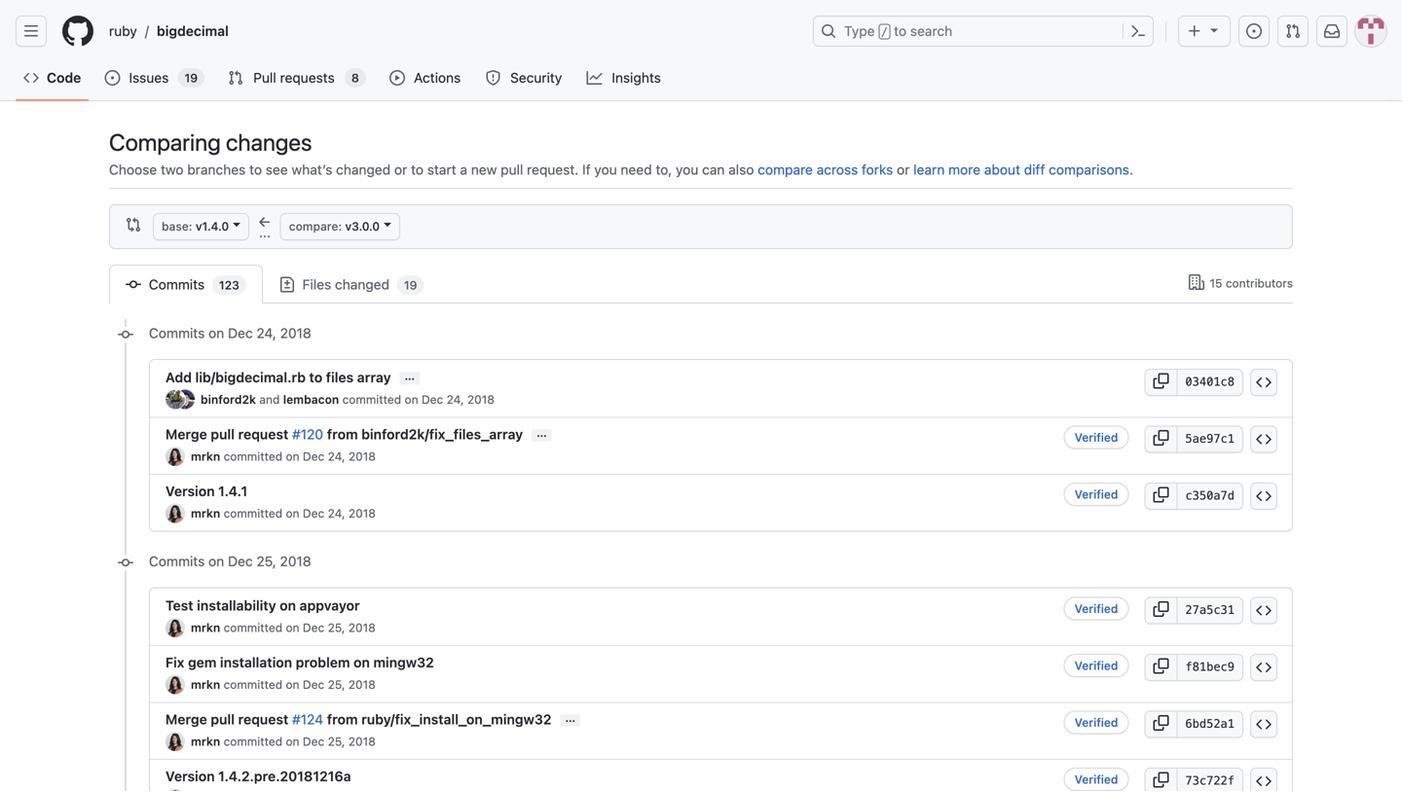 Task type: describe. For each thing, give the bounding box(es) containing it.
code image for 6bd52a1
[[1256, 717, 1272, 733]]

19 for issue opened icon at top left
[[185, 71, 198, 85]]

123
[[219, 279, 239, 292]]

issues
[[129, 70, 169, 86]]

73c722f link
[[1177, 768, 1244, 792]]

appvayor
[[300, 598, 360, 614]]

contributors
[[1226, 277, 1293, 290]]

comparing
[[109, 129, 221, 156]]

1 code image from the top
[[1256, 432, 1272, 448]]

merge for merge pull request #124 from ruby/fix_install_on_mingw32
[[166, 712, 207, 728]]

ruby / bigdecimal
[[109, 23, 229, 39]]

v3.0.0
[[345, 220, 380, 233]]

1 verified button from the top
[[1064, 426, 1129, 449]]

5ae97c1 link
[[1177, 426, 1244, 453]]

fix gem installation problem on mingw32 link
[[166, 655, 434, 671]]

shield image
[[486, 70, 501, 86]]

#124 link
[[292, 712, 323, 728]]

from for from binford2k/fix_files_array
[[327, 427, 358, 443]]

… button for binford2k/fix_files_array
[[532, 426, 552, 441]]

copy the full sha image for version 1.4.1
[[1154, 487, 1169, 503]]

dec up lib/bigdecimal.rb
[[228, 325, 253, 341]]

@mrkn image for 27a5c31
[[166, 618, 185, 638]]

code image right "03401c8" link
[[1256, 375, 1272, 391]]

/ for type
[[881, 25, 888, 39]]

5 mrkn link from the top
[[191, 735, 220, 749]]

1 verified from the top
[[1075, 431, 1119, 445]]

comparing changes choose two branches to see what's changed or to start a new pull request.             if you need to, you can also compare across forks or learn more about diff comparisons .
[[109, 129, 1134, 178]]

test installability on appvayor link
[[166, 598, 360, 614]]

comparisons
[[1049, 162, 1130, 178]]

binford2k
[[201, 393, 256, 407]]

@lembacon image
[[175, 390, 195, 410]]

binford2k link
[[201, 393, 256, 407]]

triangle down image
[[1207, 22, 1222, 37]]

command palette image
[[1131, 23, 1146, 39]]

play image
[[389, 70, 405, 86]]

git pull request image
[[228, 70, 244, 86]]

add
[[166, 370, 192, 386]]

mrkn for gem
[[191, 678, 220, 692]]

27a5c31 link
[[1177, 598, 1244, 625]]

merge pull request link for merge pull request #124 from ruby/fix_install_on_mingw32
[[166, 712, 289, 728]]

on down the #124
[[286, 735, 300, 749]]

on right problem
[[354, 655, 370, 671]]

what's
[[292, 162, 332, 178]]

see
[[266, 162, 288, 178]]

1 vertical spatial git commit image
[[118, 556, 133, 571]]

merge pull request #124 from ruby/fix_install_on_mingw32
[[166, 712, 552, 728]]

#120
[[292, 427, 323, 443]]

03401c8
[[1186, 375, 1235, 389]]

plus image
[[1187, 23, 1203, 39]]

test
[[166, 598, 193, 614]]

mrkn link for installability
[[191, 621, 220, 635]]

...
[[259, 225, 271, 241]]

forks
[[862, 162, 893, 178]]

fix gem installation problem on mingw32
[[166, 655, 434, 671]]

#124
[[292, 712, 323, 728]]

arrow left image
[[257, 215, 273, 231]]

5 verified from the top
[[1075, 716, 1119, 730]]

pull inside comparing changes choose two branches to see what's changed or to start a new pull request.             if you need to, you can also compare across forks or learn more about diff comparisons .
[[501, 162, 523, 178]]

.
[[1130, 162, 1134, 178]]

branches
[[187, 162, 246, 178]]

… for ruby/fix_install_on_mingw32
[[565, 711, 576, 725]]

code
[[47, 70, 81, 86]]

bigdecimal link
[[149, 16, 237, 47]]

on up from binford2k/fix_files_array link
[[405, 393, 418, 407]]

committed for 27a5c31
[[224, 621, 283, 635]]

73c722f
[[1186, 775, 1235, 788]]

need
[[621, 162, 652, 178]]

1 or from the left
[[394, 162, 407, 178]]

verified for fix gem installation problem on mingw32
[[1075, 659, 1119, 673]]

verified button for version 1.4.2.pre.20181216a
[[1064, 768, 1129, 792]]

ruby/fix_install_on_mingw32
[[362, 712, 552, 728]]

add lib/bigdecimal.rb to files array link
[[166, 370, 391, 386]]

actions link
[[382, 63, 470, 93]]

mrkn committed on dec 24, 2018 for 5ae97c1
[[191, 450, 376, 464]]

pull requests
[[253, 70, 335, 86]]

diff
[[1024, 162, 1045, 178]]

learn more about diff comparisons link
[[914, 162, 1130, 178]]

15
[[1210, 277, 1223, 290]]

two
[[161, 162, 184, 178]]

ruby link
[[101, 16, 145, 47]]

to left start
[[411, 162, 424, 178]]

version for version 1.4.2.pre.20181216a
[[166, 769, 215, 785]]

organization image
[[1189, 275, 1205, 290]]

files changed
[[299, 277, 393, 293]]

25, up the test installability on appvayor
[[257, 554, 276, 570]]

commits for commits on dec 25, 2018
[[149, 554, 205, 570]]

dec down problem
[[303, 678, 325, 692]]

on up fix gem installation problem on mingw32 link
[[286, 621, 300, 635]]

verified for version 1.4.2.pre.20181216a
[[1075, 773, 1119, 787]]

homepage image
[[62, 16, 94, 47]]

requests
[[280, 70, 335, 86]]

git commit image inside compare stats element
[[126, 277, 141, 293]]

1 mrkn from the top
[[191, 450, 220, 464]]

verified button for fix gem installation problem on mingw32
[[1064, 655, 1129, 678]]

8
[[351, 71, 359, 85]]

compare: v3.0.0
[[289, 220, 380, 233]]

15       contributors
[[1207, 277, 1293, 290]]

start
[[427, 162, 456, 178]]

on down 123
[[209, 325, 224, 341]]

from ruby/fix_install_on_mingw32 link
[[327, 712, 552, 728]]

files
[[326, 370, 354, 386]]

mrkn link for 1.4.1
[[191, 507, 220, 521]]

mingw32
[[373, 655, 434, 671]]

on up commits on dec 25, 2018
[[286, 507, 300, 521]]

lembacon link
[[283, 393, 339, 407]]

6bd52a1
[[1186, 718, 1235, 731]]

2 or from the left
[[897, 162, 910, 178]]

1 you from the left
[[594, 162, 617, 178]]

committed for 6bd52a1
[[224, 735, 283, 749]]

to up the lembacon
[[309, 370, 323, 386]]

copy the full sha image for fix gem installation problem on mingw32
[[1154, 659, 1169, 674]]

security
[[510, 70, 562, 86]]

5 verified button from the top
[[1064, 711, 1129, 735]]

installation
[[220, 655, 292, 671]]

and
[[259, 393, 280, 407]]

a
[[460, 162, 468, 178]]

more
[[949, 162, 981, 178]]

committed down 'array'
[[342, 393, 401, 407]]

issue opened image
[[1247, 23, 1262, 39]]

on up installability
[[209, 554, 224, 570]]

merge for merge pull request #120 from binford2k/fix_files_array
[[166, 427, 207, 443]]

files
[[303, 277, 331, 293]]

c350a7d link
[[1177, 483, 1244, 510]]

1.4.1
[[218, 484, 248, 500]]

27a5c31
[[1186, 604, 1235, 618]]

if
[[582, 162, 591, 178]]

binford2k and lembacon committed on dec 24, 2018
[[201, 393, 495, 407]]

compare stats element
[[109, 265, 1180, 304]]



Task type: locate. For each thing, give the bounding box(es) containing it.
0 vertical spatial … button
[[400, 369, 420, 384]]

git pull request image
[[1286, 23, 1301, 39]]

base: v1.4.0
[[162, 220, 229, 233]]

compare
[[758, 162, 813, 178]]

1 horizontal spatial you
[[676, 162, 699, 178]]

compare:
[[289, 220, 342, 233]]

copy the full sha image left 73c722f link
[[1154, 773, 1169, 788]]

merge down @lembacon icon
[[166, 427, 207, 443]]

2 code image from the top
[[1256, 603, 1272, 619]]

5ae97c1
[[1186, 432, 1235, 446]]

insights
[[612, 70, 661, 86]]

0 horizontal spatial … button
[[400, 369, 420, 384]]

copy the full sha image
[[1154, 487, 1169, 503], [1154, 659, 1169, 674], [1154, 716, 1169, 731]]

merge pull request link down binford2k
[[166, 427, 289, 443]]

4 @mrkn image from the top
[[166, 732, 185, 752]]

0 horizontal spatial /
[[145, 23, 149, 39]]

25, down merge pull request #124 from ruby/fix_install_on_mingw32
[[328, 735, 345, 749]]

to left see
[[249, 162, 262, 178]]

test installability on appvayor
[[166, 598, 360, 614]]

list
[[101, 16, 802, 47]]

dec up from binford2k/fix_files_array link
[[422, 393, 443, 407]]

committed down installation
[[224, 678, 283, 692]]

2 mrkn committed on dec 24, 2018 from the top
[[191, 507, 376, 521]]

changed inside compare stats element
[[335, 277, 390, 293]]

list containing ruby / bigdecimal
[[101, 16, 802, 47]]

0 vertical spatial mrkn committed on dec 25, 2018
[[191, 621, 376, 635]]

you right the to,
[[676, 162, 699, 178]]

verified button
[[1064, 426, 1129, 449], [1064, 483, 1129, 506], [1064, 598, 1129, 621], [1064, 655, 1129, 678], [1064, 711, 1129, 735], [1064, 768, 1129, 792]]

version
[[166, 484, 215, 500], [166, 769, 215, 785]]

4 verified button from the top
[[1064, 655, 1129, 678]]

across
[[817, 162, 858, 178]]

3 copy the full sha image from the top
[[1154, 716, 1169, 731]]

6 verified button from the top
[[1064, 768, 1129, 792]]

0 vertical spatial merge pull request link
[[166, 427, 289, 443]]

3 copy the full sha image from the top
[[1154, 602, 1169, 618]]

from right #124 link
[[327, 712, 358, 728]]

graph image
[[587, 70, 603, 86]]

version 1.4.2.pre.20181216a
[[166, 769, 351, 785]]

commits
[[145, 277, 208, 293], [149, 325, 205, 341], [149, 554, 205, 570]]

2 mrkn link from the top
[[191, 507, 220, 521]]

c350a7d
[[1186, 489, 1235, 503]]

2 vertical spatial …
[[565, 711, 576, 725]]

version 1.4.1
[[166, 484, 248, 500]]

mrkn down the test
[[191, 621, 220, 635]]

1 request from the top
[[238, 427, 289, 443]]

19
[[185, 71, 198, 85], [404, 279, 417, 292]]

search
[[911, 23, 953, 39]]

fix
[[166, 655, 185, 671]]

can
[[702, 162, 725, 178]]

copy the full sha image left the 6bd52a1
[[1154, 716, 1169, 731]]

compare across forks button
[[758, 160, 893, 180]]

you right if
[[594, 162, 617, 178]]

copy the full sha image left f81bec9
[[1154, 659, 1169, 674]]

also
[[729, 162, 754, 178]]

changed right what's
[[336, 162, 391, 178]]

4 verified from the top
[[1075, 659, 1119, 673]]

1 copy the full sha image from the top
[[1154, 487, 1169, 503]]

1 from from the top
[[327, 427, 358, 443]]

committed up the version 1.4.2.pre.20181216a
[[224, 735, 283, 749]]

25, for 6bd52a1
[[328, 735, 345, 749]]

/ for ruby
[[145, 23, 149, 39]]

1 merge pull request link from the top
[[166, 427, 289, 443]]

actions
[[414, 70, 461, 86]]

security link
[[478, 63, 571, 93]]

lib/bigdecimal.rb
[[195, 370, 306, 386]]

to
[[894, 23, 907, 39], [249, 162, 262, 178], [411, 162, 424, 178], [309, 370, 323, 386]]

pull for merge pull request #124 from ruby/fix_install_on_mingw32
[[211, 712, 235, 728]]

…
[[405, 369, 415, 383], [537, 426, 547, 440], [565, 711, 576, 725]]

2 horizontal spatial … button
[[560, 711, 581, 726]]

1 vertical spatial pull
[[211, 427, 235, 443]]

3 mrkn committed on dec 25, 2018 from the top
[[191, 735, 376, 749]]

request for #120
[[238, 427, 289, 443]]

committed for c350a7d
[[224, 507, 283, 521]]

dec down appvayor
[[303, 621, 325, 635]]

1 vertical spatial commits
[[149, 325, 205, 341]]

1 version from the top
[[166, 484, 215, 500]]

issue opened image
[[105, 70, 120, 86]]

gem
[[188, 655, 217, 671]]

3 code image from the top
[[1256, 774, 1272, 790]]

committed
[[342, 393, 401, 407], [224, 450, 283, 464], [224, 507, 283, 521], [224, 621, 283, 635], [224, 678, 283, 692], [224, 735, 283, 749]]

to,
[[656, 162, 672, 178]]

code image for test installability on appvayor
[[1256, 603, 1272, 619]]

0 horizontal spatial you
[[594, 162, 617, 178]]

0 horizontal spatial …
[[405, 369, 415, 383]]

1 vertical spatial copy the full sha image
[[1154, 659, 1169, 674]]

1 horizontal spatial or
[[897, 162, 910, 178]]

0 vertical spatial …
[[405, 369, 415, 383]]

from binford2k/fix_files_array link
[[327, 427, 523, 443]]

or left learn
[[897, 162, 910, 178]]

lembacon
[[283, 393, 339, 407]]

/ right ruby
[[145, 23, 149, 39]]

from
[[327, 427, 358, 443], [327, 712, 358, 728]]

request
[[238, 427, 289, 443], [238, 712, 289, 728]]

mrkn committed on dec 25, 2018 for on
[[191, 621, 376, 635]]

1 vertical spatial from
[[327, 712, 358, 728]]

0 vertical spatial request
[[238, 427, 289, 443]]

commits up the test
[[149, 554, 205, 570]]

committed up 1.4.1
[[224, 450, 283, 464]]

installability
[[197, 598, 276, 614]]

copy the full sha image for 27a5c31
[[1154, 602, 1169, 618]]

mrkn for 1.4.1
[[191, 507, 220, 521]]

code link
[[16, 63, 89, 93]]

1 mrkn committed on dec 24, 2018 from the top
[[191, 450, 376, 464]]

0 vertical spatial code image
[[1256, 432, 1272, 448]]

1 mrkn committed on dec 25, 2018 from the top
[[191, 621, 376, 635]]

2 vertical spatial … button
[[560, 711, 581, 726]]

pull
[[501, 162, 523, 178], [211, 427, 235, 443], [211, 712, 235, 728]]

2 vertical spatial pull
[[211, 712, 235, 728]]

merge pull request link
[[166, 427, 289, 443], [166, 712, 289, 728]]

6 verified from the top
[[1075, 773, 1119, 787]]

0 vertical spatial pull
[[501, 162, 523, 178]]

commits up add
[[149, 325, 205, 341]]

copy the full sha image left 27a5c31
[[1154, 602, 1169, 618]]

dec down #120
[[303, 507, 325, 521]]

verified
[[1075, 431, 1119, 445], [1075, 488, 1119, 502], [1075, 602, 1119, 616], [1075, 659, 1119, 673], [1075, 716, 1119, 730], [1075, 773, 1119, 787]]

learn
[[914, 162, 945, 178]]

type
[[844, 23, 875, 39]]

0 vertical spatial changed
[[336, 162, 391, 178]]

3 verified button from the top
[[1064, 598, 1129, 621]]

f81bec9 link
[[1177, 655, 1244, 682]]

committed for f81bec9
[[224, 678, 283, 692]]

copy the full sha image for 03401c8
[[1154, 374, 1169, 389]]

1 vertical spatial changed
[[335, 277, 390, 293]]

request.
[[527, 162, 579, 178]]

3 @mrkn image from the top
[[166, 675, 185, 695]]

1 vertical spatial version
[[166, 769, 215, 785]]

version for version 1.4.1
[[166, 484, 215, 500]]

merge down fix
[[166, 712, 207, 728]]

code image
[[1256, 432, 1272, 448], [1256, 603, 1272, 619], [1256, 774, 1272, 790]]

1 copy the full sha image from the top
[[1154, 374, 1169, 389]]

dec up installability
[[228, 554, 253, 570]]

2 merge pull request link from the top
[[166, 712, 289, 728]]

3 mrkn link from the top
[[191, 621, 220, 635]]

/ inside the ruby / bigdecimal
[[145, 23, 149, 39]]

git commit image
[[118, 327, 133, 343]]

from right the #120 link
[[327, 427, 358, 443]]

to left search on the right
[[894, 23, 907, 39]]

mrkn link down version 1.4.1
[[191, 507, 220, 521]]

1 @mrkn image from the top
[[166, 447, 185, 467]]

19 for file diff image
[[404, 279, 417, 292]]

/ right type
[[881, 25, 888, 39]]

git compare image
[[126, 217, 141, 233]]

notifications image
[[1325, 23, 1340, 39]]

2 @mrkn image from the top
[[166, 618, 185, 638]]

merge pull request link down gem
[[166, 712, 289, 728]]

2 vertical spatial mrkn committed on dec 25, 2018
[[191, 735, 376, 749]]

2 vertical spatial code image
[[1256, 774, 1272, 790]]

… button for ruby/fix_install_on_mingw32
[[560, 711, 581, 726]]

type / to search
[[844, 23, 953, 39]]

0 vertical spatial commits
[[145, 277, 208, 293]]

25, down problem
[[328, 678, 345, 692]]

dec down the #120 link
[[303, 450, 325, 464]]

bigdecimal
[[157, 23, 229, 39]]

0 horizontal spatial or
[[394, 162, 407, 178]]

mrkn committed on dec 25, 2018 down fix gem installation problem on mingw32 link
[[191, 678, 376, 692]]

2 mrkn committed on dec 25, 2018 from the top
[[191, 678, 376, 692]]

1 horizontal spatial …
[[537, 426, 547, 440]]

19 right issues
[[185, 71, 198, 85]]

2 merge from the top
[[166, 712, 207, 728]]

25,
[[257, 554, 276, 570], [328, 621, 345, 635], [328, 678, 345, 692], [328, 735, 345, 749]]

or left start
[[394, 162, 407, 178]]

git commit image
[[126, 277, 141, 293], [118, 556, 133, 571]]

pull down binford2k
[[211, 427, 235, 443]]

mrkn committed on dec 24, 2018 for c350a7d
[[191, 507, 376, 521]]

1 vertical spatial 19
[[404, 279, 417, 292]]

1 vertical spatial mrkn committed on dec 25, 2018
[[191, 678, 376, 692]]

code image left 'code'
[[23, 70, 39, 86]]

code image right the f81bec9 link
[[1256, 660, 1272, 676]]

version up @mrkn image
[[166, 484, 215, 500]]

pull for merge pull request #120 from binford2k/fix_files_array
[[211, 427, 235, 443]]

on down the #120 link
[[286, 450, 300, 464]]

mrkn link up version 1.4.2.pre.20181216a link
[[191, 735, 220, 749]]

version 1.4.2.pre.20181216a link
[[166, 769, 351, 785]]

5 mrkn from the top
[[191, 735, 220, 749]]

insights link
[[579, 63, 671, 93]]

4 mrkn from the top
[[191, 678, 220, 692]]

3 mrkn from the top
[[191, 621, 220, 635]]

code image right 6bd52a1 link
[[1256, 717, 1272, 733]]

binford2k/fix_files_array
[[362, 427, 523, 443]]

from for from ruby/fix_install_on_mingw32
[[327, 712, 358, 728]]

verified button for version 1.4.1
[[1064, 483, 1129, 506]]

commits on dec 25, 2018
[[149, 554, 311, 570]]

mrkn committed on dec 24, 2018 down #120
[[191, 450, 376, 464]]

copy the full sha image for 73c722f
[[1154, 773, 1169, 788]]

2 copy the full sha image from the top
[[1154, 431, 1169, 446]]

copy the full sha image left 03401c8 at the top of the page
[[1154, 374, 1169, 389]]

@mrkn image
[[166, 504, 185, 524]]

mrkn link up version 1.4.1
[[191, 450, 220, 464]]

1 horizontal spatial … button
[[532, 426, 552, 441]]

commits for commits on dec 24, 2018
[[149, 325, 205, 341]]

2 verified button from the top
[[1064, 483, 1129, 506]]

2 vertical spatial copy the full sha image
[[1154, 716, 1169, 731]]

4 copy the full sha image from the top
[[1154, 773, 1169, 788]]

verified button for test installability on appvayor
[[1064, 598, 1129, 621]]

version left 1.4.2.pre.20181216a
[[166, 769, 215, 785]]

0 vertical spatial copy the full sha image
[[1154, 487, 1169, 503]]

0 vertical spatial 19
[[185, 71, 198, 85]]

3 verified from the top
[[1075, 602, 1119, 616]]

0 vertical spatial git commit image
[[126, 277, 141, 293]]

19 right files changed
[[404, 279, 417, 292]]

#120 link
[[292, 427, 323, 443]]

mrkn up version 1.4.2.pre.20181216a link
[[191, 735, 220, 749]]

@mrkn image for f81bec9
[[166, 675, 185, 695]]

dec
[[228, 325, 253, 341], [422, 393, 443, 407], [303, 450, 325, 464], [303, 507, 325, 521], [228, 554, 253, 570], [303, 621, 325, 635], [303, 678, 325, 692], [303, 735, 325, 749]]

commits inside compare stats element
[[145, 277, 208, 293]]

1 vertical spatial merge pull request link
[[166, 712, 289, 728]]

mrkn link down the test
[[191, 621, 220, 635]]

2 vertical spatial commits
[[149, 554, 205, 570]]

/ inside type / to search
[[881, 25, 888, 39]]

copy the full sha image left 5ae97c1
[[1154, 431, 1169, 446]]

array
[[357, 370, 391, 386]]

25, for 27a5c31
[[328, 621, 345, 635]]

mrkn committed on dec 25, 2018 down the #124
[[191, 735, 376, 749]]

pull down gem
[[211, 712, 235, 728]]

@mrkn image for 6bd52a1
[[166, 732, 185, 752]]

mrkn committed on dec 25, 2018 for installation
[[191, 678, 376, 692]]

1 vertical spatial code image
[[1256, 603, 1272, 619]]

1 merge from the top
[[166, 427, 207, 443]]

pull right new
[[501, 162, 523, 178]]

f81bec9
[[1186, 661, 1235, 674]]

verified for version 1.4.1
[[1075, 488, 1119, 502]]

copy the full sha image
[[1154, 374, 1169, 389], [1154, 431, 1169, 446], [1154, 602, 1169, 618], [1154, 773, 1169, 788]]

code image right 5ae97c1 "link"
[[1256, 432, 1272, 448]]

mrkn link for gem
[[191, 678, 220, 692]]

request for #124
[[238, 712, 289, 728]]

commits for commits
[[145, 277, 208, 293]]

6bd52a1 link
[[1177, 711, 1244, 739]]

code image for version 1.4.2.pre.20181216a
[[1256, 774, 1272, 790]]

25, for f81bec9
[[328, 678, 345, 692]]

changes
[[226, 129, 312, 156]]

1 vertical spatial … button
[[532, 426, 552, 441]]

mrkn for installability
[[191, 621, 220, 635]]

2 horizontal spatial …
[[565, 711, 576, 725]]

verified for test installability on appvayor
[[1075, 602, 1119, 616]]

1 mrkn link from the top
[[191, 450, 220, 464]]

mrkn committed on dec 24, 2018 down 1.4.1
[[191, 507, 376, 521]]

@mrkn image for 5ae97c1
[[166, 447, 185, 467]]

mrkn up version 1.4.1
[[191, 450, 220, 464]]

1 vertical spatial merge
[[166, 712, 207, 728]]

choose
[[109, 162, 157, 178]]

copy the full sha image for 5ae97c1
[[1154, 431, 1169, 446]]

code image right c350a7d "link"
[[1256, 489, 1272, 505]]

code image right 73c722f
[[1256, 774, 1272, 790]]

@mrkn image
[[166, 447, 185, 467], [166, 618, 185, 638], [166, 675, 185, 695], [166, 732, 185, 752]]

version 1.4.1 link
[[166, 484, 248, 500]]

0 vertical spatial from
[[327, 427, 358, 443]]

file diff image
[[279, 277, 295, 293]]

base:
[[162, 220, 192, 233]]

mrkn link down gem
[[191, 678, 220, 692]]

2 from from the top
[[327, 712, 358, 728]]

committed down 1.4.1
[[224, 507, 283, 521]]

2 version from the top
[[166, 769, 215, 785]]

commits left 123
[[145, 277, 208, 293]]

0 horizontal spatial 19
[[185, 71, 198, 85]]

2 copy the full sha image from the top
[[1154, 659, 1169, 674]]

add lib/bigdecimal.rb to files array
[[166, 370, 391, 386]]

2 mrkn from the top
[[191, 507, 220, 521]]

0 vertical spatial version
[[166, 484, 215, 500]]

on down fix gem installation problem on mingw32 link
[[286, 678, 300, 692]]

@binford2k image
[[166, 390, 185, 410]]

2 you from the left
[[676, 162, 699, 178]]

dec down the #124
[[303, 735, 325, 749]]

25, down appvayor
[[328, 621, 345, 635]]

code image
[[23, 70, 39, 86], [1256, 375, 1272, 391], [1256, 489, 1272, 505], [1256, 660, 1272, 676], [1256, 717, 1272, 733]]

code image right 27a5c31 link
[[1256, 603, 1272, 619]]

4 mrkn link from the top
[[191, 678, 220, 692]]

1 horizontal spatial /
[[881, 25, 888, 39]]

mrkn committed on dec 25, 2018
[[191, 621, 376, 635], [191, 678, 376, 692], [191, 735, 376, 749]]

problem
[[296, 655, 350, 671]]

mrkn down version 1.4.1
[[191, 507, 220, 521]]

0 vertical spatial mrkn committed on dec 24, 2018
[[191, 450, 376, 464]]

mrkn committed on dec 24, 2018
[[191, 450, 376, 464], [191, 507, 376, 521]]

mrkn committed on dec 25, 2018 down the test installability on appvayor
[[191, 621, 376, 635]]

1 vertical spatial mrkn committed on dec 24, 2018
[[191, 507, 376, 521]]

2018
[[280, 325, 311, 341], [467, 393, 495, 407], [349, 450, 376, 464], [349, 507, 376, 521], [280, 554, 311, 570], [348, 621, 376, 635], [348, 678, 376, 692], [348, 735, 376, 749]]

1 horizontal spatial 19
[[404, 279, 417, 292]]

0 vertical spatial merge
[[166, 427, 207, 443]]

changed inside comparing changes choose two branches to see what's changed or to start a new pull request.             if you need to, you can also compare across forks or learn more about diff comparisons .
[[336, 162, 391, 178]]

19 inside compare stats element
[[404, 279, 417, 292]]

request left #124 link
[[238, 712, 289, 728]]

committed down test installability on appvayor link
[[224, 621, 283, 635]]

mrkn link
[[191, 450, 220, 464], [191, 507, 220, 521], [191, 621, 220, 635], [191, 678, 220, 692], [191, 735, 220, 749]]

code image for f81bec9
[[1256, 660, 1272, 676]]

1 vertical spatial …
[[537, 426, 547, 440]]

2 verified from the top
[[1075, 488, 1119, 502]]

on left appvayor
[[280, 598, 296, 614]]

code image for c350a7d
[[1256, 489, 1272, 505]]

2 request from the top
[[238, 712, 289, 728]]

merge pull request link for merge pull request #120 from binford2k/fix_files_array
[[166, 427, 289, 443]]

mrkn down gem
[[191, 678, 220, 692]]

request down 'and'
[[238, 427, 289, 443]]

1 vertical spatial request
[[238, 712, 289, 728]]

ruby
[[109, 23, 137, 39]]

changed right the files
[[335, 277, 390, 293]]

… for binford2k/fix_files_array
[[537, 426, 547, 440]]

commits on dec 24, 2018
[[149, 325, 311, 341]]

copy the full sha image left 'c350a7d'
[[1154, 487, 1169, 503]]

committed for 5ae97c1
[[224, 450, 283, 464]]

new
[[471, 162, 497, 178]]

pull
[[253, 70, 276, 86]]

changed
[[336, 162, 391, 178], [335, 277, 390, 293]]



Task type: vqa. For each thing, say whether or not it's contained in the screenshot.
what's
yes



